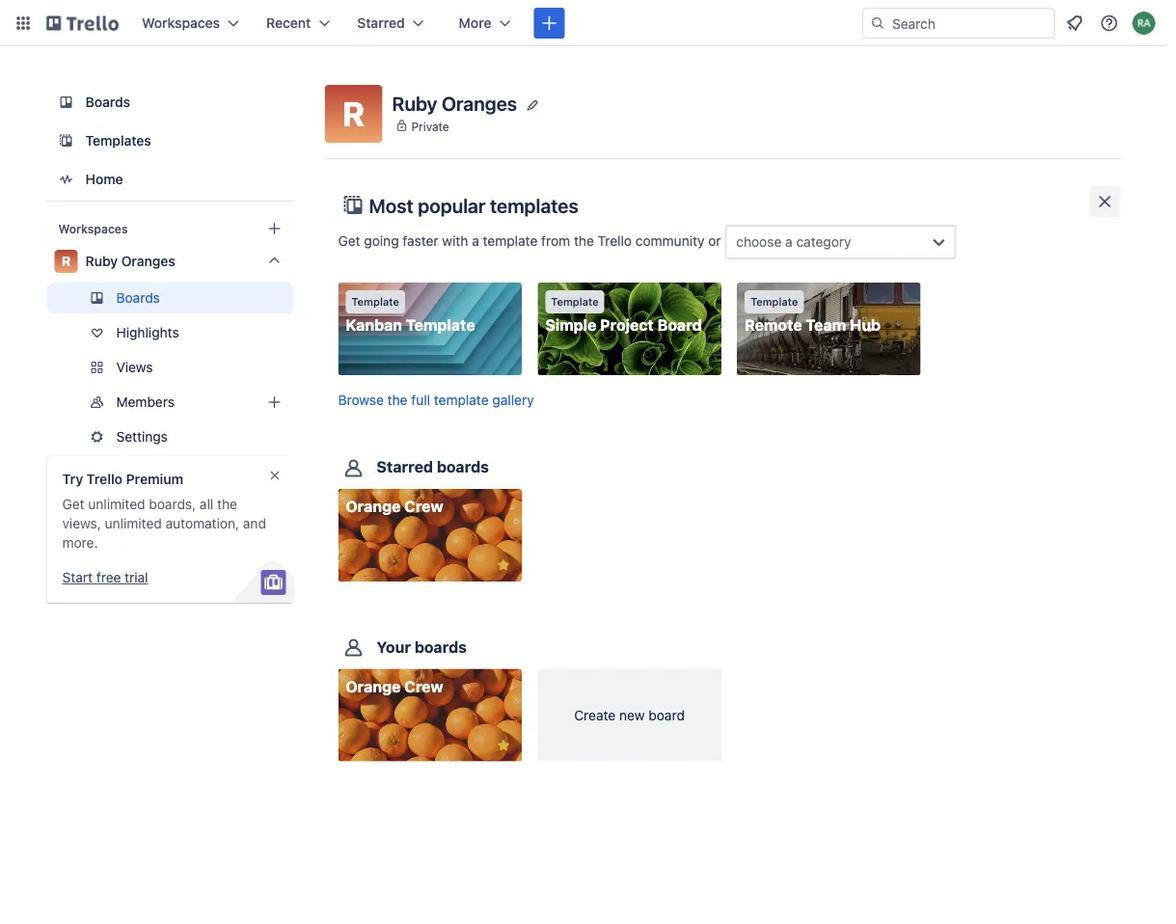 Task type: locate. For each thing, give the bounding box(es) containing it.
crew down your boards
[[404, 677, 443, 695]]

1 vertical spatial r
[[61, 253, 71, 269]]

1 vertical spatial template
[[434, 392, 489, 408]]

template for remote
[[751, 296, 798, 308]]

ruby oranges up private
[[392, 92, 517, 115]]

r down the home image
[[61, 253, 71, 269]]

unlimited
[[88, 496, 145, 512], [105, 516, 162, 532]]

recent
[[266, 15, 311, 31]]

the right all
[[217, 496, 237, 512]]

boards link up highlights link on the top left of the page
[[47, 283, 294, 314]]

1 vertical spatial click to unstar this board. it will be removed from your starred list. image
[[495, 736, 512, 754]]

unlimited down boards,
[[105, 516, 162, 532]]

0 horizontal spatial the
[[217, 496, 237, 512]]

trello inside the try trello premium get unlimited boards, all the views, unlimited automation, and more.
[[87, 471, 123, 487]]

r
[[343, 94, 365, 134], [61, 253, 71, 269]]

trello left community
[[598, 233, 632, 249]]

0 vertical spatial the
[[574, 233, 594, 249]]

0 horizontal spatial trello
[[87, 471, 123, 487]]

and
[[243, 516, 266, 532]]

trello
[[598, 233, 632, 249], [87, 471, 123, 487]]

orange crew for 1st the orange crew link from the bottom
[[346, 677, 443, 695]]

boards link up templates link
[[47, 85, 294, 120]]

back to home image
[[46, 8, 119, 39]]

starred down the full
[[377, 458, 433, 476]]

boards
[[85, 94, 130, 110], [116, 290, 160, 306]]

choose
[[736, 234, 782, 250]]

all
[[200, 496, 213, 512]]

click to unstar this board. it will be removed from your starred list. image for first the orange crew link
[[495, 557, 512, 574]]

1 orange from the top
[[346, 497, 401, 516]]

your boards
[[377, 638, 467, 656]]

project
[[600, 316, 654, 334]]

orange crew down your
[[346, 677, 443, 695]]

r inside button
[[343, 94, 365, 134]]

0 vertical spatial click to unstar this board. it will be removed from your starred list. image
[[495, 557, 512, 574]]

start
[[62, 570, 93, 586]]

template right the full
[[434, 392, 489, 408]]

1 vertical spatial orange
[[346, 677, 401, 695]]

0 vertical spatial r
[[343, 94, 365, 134]]

workspaces inside dropdown button
[[142, 15, 220, 31]]

ruby down home at the top
[[85, 253, 118, 269]]

0 vertical spatial orange crew link
[[338, 489, 522, 582]]

templates
[[490, 194, 579, 217]]

settings
[[116, 429, 168, 445]]

starred for starred
[[357, 15, 405, 31]]

0 horizontal spatial get
[[62, 496, 84, 512]]

template up remote
[[751, 296, 798, 308]]

primary element
[[0, 0, 1167, 46]]

create
[[574, 707, 616, 723]]

template inside template remote team hub
[[751, 296, 798, 308]]

premium
[[126, 471, 183, 487]]

1 vertical spatial workspaces
[[58, 222, 128, 235]]

members link
[[47, 387, 294, 418]]

0 vertical spatial boards link
[[47, 85, 294, 120]]

starred for starred boards
[[377, 458, 433, 476]]

boards right your
[[415, 638, 467, 656]]

going
[[364, 233, 399, 249]]

template for simple
[[551, 296, 599, 308]]

template for kanban
[[352, 296, 399, 308]]

0 vertical spatial trello
[[598, 233, 632, 249]]

1 vertical spatial ruby
[[85, 253, 118, 269]]

the inside the try trello premium get unlimited boards, all the views, unlimited automation, and more.
[[217, 496, 237, 512]]

starred right recent dropdown button at top left
[[357, 15, 405, 31]]

2 crew from the top
[[404, 677, 443, 695]]

1 horizontal spatial ruby oranges
[[392, 92, 517, 115]]

search image
[[870, 15, 886, 31]]

1 boards link from the top
[[47, 85, 294, 120]]

template
[[483, 233, 538, 249], [434, 392, 489, 408]]

boards
[[437, 458, 489, 476], [415, 638, 467, 656]]

orange crew
[[346, 497, 443, 516], [346, 677, 443, 695]]

1 vertical spatial oranges
[[121, 253, 175, 269]]

1 vertical spatial boards
[[415, 638, 467, 656]]

1 vertical spatial trello
[[87, 471, 123, 487]]

or
[[708, 233, 721, 249]]

starred
[[357, 15, 405, 31], [377, 458, 433, 476]]

orange crew down starred boards
[[346, 497, 443, 516]]

2 click to unstar this board. it will be removed from your starred list. image from the top
[[495, 736, 512, 754]]

from
[[541, 233, 570, 249]]

r left private
[[343, 94, 365, 134]]

2 boards link from the top
[[47, 283, 294, 314]]

templates link
[[47, 123, 294, 158]]

orange crew link down starred boards
[[338, 489, 522, 582]]

template up 'simple'
[[551, 296, 599, 308]]

get
[[338, 233, 360, 249], [62, 496, 84, 512]]

oranges up highlights
[[121, 253, 175, 269]]

get up views,
[[62, 496, 84, 512]]

home image
[[55, 168, 78, 191]]

template board image
[[55, 129, 78, 152]]

template up 'kanban'
[[352, 296, 399, 308]]

template
[[352, 296, 399, 308], [551, 296, 599, 308], [751, 296, 798, 308], [406, 316, 475, 334]]

1 vertical spatial orange crew link
[[338, 669, 522, 762]]

a
[[472, 233, 479, 249], [785, 234, 793, 250]]

0 vertical spatial orange crew
[[346, 497, 443, 516]]

start free trial
[[62, 570, 148, 586]]

workspaces
[[142, 15, 220, 31], [58, 222, 128, 235]]

boards up the templates
[[85, 94, 130, 110]]

0 vertical spatial boards
[[437, 458, 489, 476]]

members
[[116, 394, 175, 410]]

1 horizontal spatial a
[[785, 234, 793, 250]]

click to unstar this board. it will be removed from your starred list. image
[[495, 557, 512, 574], [495, 736, 512, 754]]

crew down starred boards
[[404, 497, 443, 516]]

0 horizontal spatial oranges
[[121, 253, 175, 269]]

the left the full
[[387, 392, 408, 408]]

template inside template simple project board
[[551, 296, 599, 308]]

a right with
[[472, 233, 479, 249]]

1 vertical spatial boards
[[116, 290, 160, 306]]

oranges up private
[[442, 92, 517, 115]]

the right 'from'
[[574, 233, 594, 249]]

category
[[796, 234, 851, 250]]

0 horizontal spatial ruby oranges
[[85, 253, 175, 269]]

automation,
[[165, 516, 239, 532]]

ruby oranges up highlights
[[85, 253, 175, 269]]

templates
[[85, 133, 151, 149]]

starred boards
[[377, 458, 489, 476]]

2 orange from the top
[[346, 677, 401, 695]]

home link
[[47, 162, 294, 197]]

most
[[369, 194, 413, 217]]

0 horizontal spatial a
[[472, 233, 479, 249]]

ruby
[[392, 92, 437, 115], [85, 253, 118, 269]]

free
[[96, 570, 121, 586]]

orange
[[346, 497, 401, 516], [346, 677, 401, 695]]

2 orange crew from the top
[[346, 677, 443, 695]]

0 vertical spatial orange
[[346, 497, 401, 516]]

1 vertical spatial boards link
[[47, 283, 294, 314]]

2 vertical spatial the
[[217, 496, 237, 512]]

boards up highlights
[[116, 290, 160, 306]]

0 horizontal spatial ruby
[[85, 253, 118, 269]]

unlimited up views,
[[88, 496, 145, 512]]

boards link
[[47, 85, 294, 120], [47, 283, 294, 314]]

2 horizontal spatial the
[[574, 233, 594, 249]]

0 vertical spatial crew
[[404, 497, 443, 516]]

ruby up private
[[392, 92, 437, 115]]

template remote team hub
[[745, 296, 881, 334]]

oranges
[[442, 92, 517, 115], [121, 253, 175, 269]]

workspaces button
[[130, 8, 251, 39]]

orange crew link
[[338, 489, 522, 582], [338, 669, 522, 762]]

ruby oranges
[[392, 92, 517, 115], [85, 253, 175, 269]]

1 horizontal spatial workspaces
[[142, 15, 220, 31]]

trello right try
[[87, 471, 123, 487]]

crew
[[404, 497, 443, 516], [404, 677, 443, 695]]

more button
[[447, 8, 522, 39]]

2 orange crew link from the top
[[338, 669, 522, 762]]

1 horizontal spatial r
[[343, 94, 365, 134]]

the for get going faster with a template from the trello community or
[[574, 233, 594, 249]]

orange down your
[[346, 677, 401, 695]]

community
[[636, 233, 705, 249]]

more.
[[62, 535, 98, 551]]

0 vertical spatial boards
[[85, 94, 130, 110]]

0 vertical spatial starred
[[357, 15, 405, 31]]

try trello premium get unlimited boards, all the views, unlimited automation, and more.
[[62, 471, 266, 551]]

create board or workspace image
[[540, 14, 559, 33]]

0 vertical spatial workspaces
[[142, 15, 220, 31]]

orange down starred boards
[[346, 497, 401, 516]]

1 vertical spatial get
[[62, 496, 84, 512]]

1 horizontal spatial get
[[338, 233, 360, 249]]

1 vertical spatial orange crew
[[346, 677, 443, 695]]

the
[[574, 233, 594, 249], [387, 392, 408, 408], [217, 496, 237, 512]]

1 vertical spatial crew
[[404, 677, 443, 695]]

1 orange crew from the top
[[346, 497, 443, 516]]

0 vertical spatial oranges
[[442, 92, 517, 115]]

1 horizontal spatial ruby
[[392, 92, 437, 115]]

1 horizontal spatial trello
[[598, 233, 632, 249]]

hub
[[850, 316, 881, 334]]

starred inside dropdown button
[[357, 15, 405, 31]]

gallery
[[492, 392, 534, 408]]

board
[[649, 707, 685, 723]]

orange crew link down your boards
[[338, 669, 522, 762]]

settings link
[[47, 422, 294, 452]]

get inside the try trello premium get unlimited boards, all the views, unlimited automation, and more.
[[62, 496, 84, 512]]

get left going
[[338, 233, 360, 249]]

template down templates at the top left of the page
[[483, 233, 538, 249]]

1 click to unstar this board. it will be removed from your starred list. image from the top
[[495, 557, 512, 574]]

boards down browse the full template gallery link
[[437, 458, 489, 476]]

orange for 1st the orange crew link from the bottom
[[346, 677, 401, 695]]

1 horizontal spatial the
[[387, 392, 408, 408]]

1 horizontal spatial oranges
[[442, 92, 517, 115]]

1 vertical spatial starred
[[377, 458, 433, 476]]

boards for your boards
[[415, 638, 467, 656]]

0 vertical spatial template
[[483, 233, 538, 249]]

0 horizontal spatial r
[[61, 253, 71, 269]]

1 crew from the top
[[404, 497, 443, 516]]

a right choose
[[785, 234, 793, 250]]



Task type: vqa. For each thing, say whether or not it's contained in the screenshot.
Starred to the bottom
yes



Task type: describe. For each thing, give the bounding box(es) containing it.
get going faster with a template from the trello community or
[[338, 233, 725, 249]]

highlights
[[116, 325, 179, 341]]

remote
[[745, 316, 802, 334]]

more
[[459, 15, 491, 31]]

orange for first the orange crew link
[[346, 497, 401, 516]]

kanban
[[346, 316, 402, 334]]

0 vertical spatial ruby
[[392, 92, 437, 115]]

template kanban template
[[346, 296, 475, 334]]

open information menu image
[[1100, 14, 1119, 33]]

board image
[[55, 91, 78, 114]]

board
[[658, 316, 702, 334]]

crew for first the orange crew link click to unstar this board. it will be removed from your starred list. icon
[[404, 497, 443, 516]]

views,
[[62, 516, 101, 532]]

1 vertical spatial the
[[387, 392, 408, 408]]

ruby anderson (rubyanderson7) image
[[1133, 12, 1156, 35]]

1 orange crew link from the top
[[338, 489, 522, 582]]

create a workspace image
[[263, 217, 286, 240]]

crew for click to unstar this board. it will be removed from your starred list. icon associated with 1st the orange crew link from the bottom
[[404, 677, 443, 695]]

starred button
[[346, 8, 436, 39]]

highlights link
[[47, 317, 294, 348]]

boards for starred boards
[[437, 458, 489, 476]]

click to unstar this board. it will be removed from your starred list. image for 1st the orange crew link from the bottom
[[495, 736, 512, 754]]

new
[[619, 707, 645, 723]]

with
[[442, 233, 468, 249]]

create new board
[[574, 707, 685, 723]]

0 vertical spatial unlimited
[[88, 496, 145, 512]]

browse the full template gallery
[[338, 392, 534, 408]]

orange crew for first the orange crew link
[[346, 497, 443, 516]]

0 notifications image
[[1063, 12, 1086, 35]]

try
[[62, 471, 83, 487]]

0 vertical spatial ruby oranges
[[392, 92, 517, 115]]

boards,
[[149, 496, 196, 512]]

your
[[377, 638, 411, 656]]

private
[[411, 119, 449, 133]]

views link
[[47, 352, 294, 383]]

boards for first boards link from the bottom of the page
[[116, 290, 160, 306]]

trial
[[125, 570, 148, 586]]

team
[[806, 316, 846, 334]]

recent button
[[255, 8, 342, 39]]

add image
[[263, 391, 286, 414]]

most popular templates
[[369, 194, 579, 217]]

template simple project board
[[545, 296, 702, 334]]

1 vertical spatial ruby oranges
[[85, 253, 175, 269]]

choose a category
[[736, 234, 851, 250]]

the for try trello premium get unlimited boards, all the views, unlimited automation, and more.
[[217, 496, 237, 512]]

views
[[116, 359, 153, 375]]

simple
[[545, 316, 597, 334]]

1 vertical spatial unlimited
[[105, 516, 162, 532]]

browse the full template gallery link
[[338, 392, 534, 408]]

faster
[[403, 233, 439, 249]]

start free trial button
[[62, 568, 148, 587]]

r button
[[325, 85, 382, 143]]

popular
[[418, 194, 486, 217]]

browse
[[338, 392, 384, 408]]

template right 'kanban'
[[406, 316, 475, 334]]

0 horizontal spatial workspaces
[[58, 222, 128, 235]]

0 vertical spatial get
[[338, 233, 360, 249]]

home
[[85, 171, 123, 187]]

Search field
[[886, 9, 1054, 38]]

boards for first boards link from the top of the page
[[85, 94, 130, 110]]

full
[[411, 392, 430, 408]]



